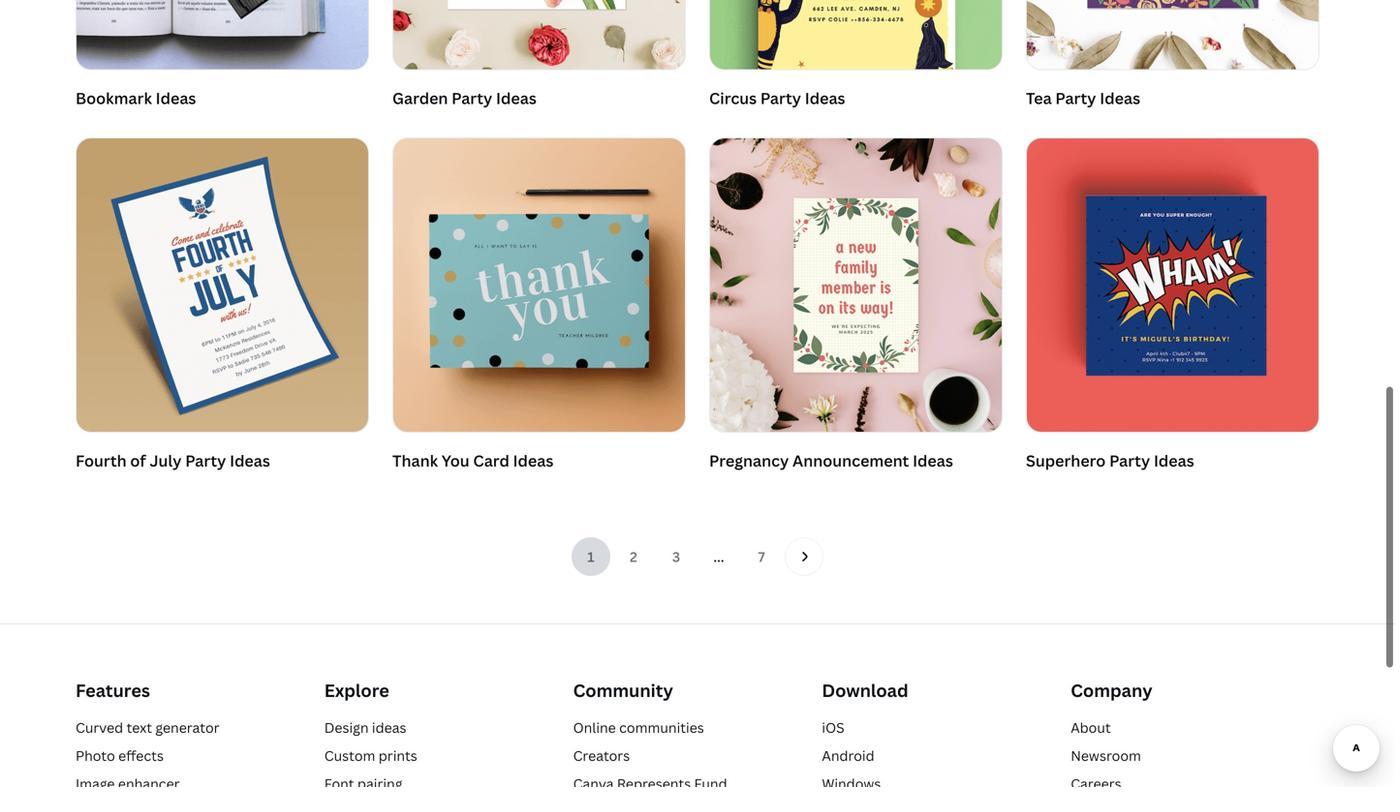 Task type: locate. For each thing, give the bounding box(es) containing it.
party right the garden
[[452, 88, 492, 109]]

ios link
[[822, 719, 844, 737]]

ideas inside pregnancy announcement ideas link
[[913, 451, 953, 472]]

circus party ideas
[[709, 88, 845, 109]]

pregnancy
[[709, 451, 789, 472]]

generator
[[155, 719, 219, 737]]

7 link
[[742, 537, 781, 576]]

ios
[[822, 719, 844, 737]]

party
[[452, 88, 492, 109], [760, 88, 801, 109], [1055, 88, 1096, 109], [185, 451, 226, 472], [1109, 451, 1150, 472]]

about
[[1071, 719, 1111, 737]]

ideas inside 'garden party ideas' "link"
[[496, 88, 537, 109]]

about link
[[1071, 719, 1111, 737]]

ideas inside bookmark ideas link
[[156, 88, 196, 109]]

effects
[[118, 747, 164, 766]]

superhero
[[1026, 451, 1106, 472]]

text
[[127, 719, 152, 737]]

online communities creators
[[573, 719, 704, 766]]

circus
[[709, 88, 757, 109]]

company
[[1071, 679, 1153, 703]]

thank you card ideas
[[392, 451, 554, 472]]

party right "tea"
[[1055, 88, 1096, 109]]

download
[[822, 679, 908, 703]]

garden party thumbnail image
[[393, 0, 685, 69]]

thank
[[392, 451, 438, 472]]

explore
[[324, 679, 389, 703]]

prints
[[379, 747, 417, 766]]

communities
[[619, 719, 704, 737]]

party right superhero
[[1109, 451, 1150, 472]]

tea party ideas link
[[1026, 0, 1320, 115]]

fourth of july party ideas
[[76, 451, 270, 472]]

circus party thumbnail image
[[710, 0, 1002, 69]]

1
[[587, 548, 595, 566]]

newsroom
[[1071, 747, 1141, 766]]

tea party thumbnail image
[[1027, 0, 1319, 69]]

garden party ideas
[[392, 88, 537, 109]]

pregnancy announcement ideas
[[709, 451, 953, 472]]

fourth
[[76, 451, 127, 472]]

party inside "link"
[[452, 88, 492, 109]]

pregnancy announcement ideas link
[[709, 138, 1003, 477]]

community
[[573, 679, 673, 703]]

superhero party thumbnail image
[[1027, 139, 1319, 432]]

7
[[758, 548, 765, 566]]

ideas
[[156, 88, 196, 109], [496, 88, 537, 109], [805, 88, 845, 109], [1100, 88, 1140, 109], [230, 451, 270, 472], [513, 451, 554, 472], [913, 451, 953, 472], [1154, 451, 1194, 472]]

2 link
[[614, 537, 653, 576]]

ideas
[[372, 719, 406, 737]]

photo
[[76, 747, 115, 766]]

thank you card ideas link
[[392, 138, 686, 477]]

ideas inside circus party ideas link
[[805, 88, 845, 109]]

pregnancy announcement thumbnail image
[[710, 139, 1002, 432]]

design
[[324, 719, 369, 737]]

design ideas custom prints
[[324, 719, 417, 766]]

party for tea
[[1055, 88, 1096, 109]]

garden party ideas link
[[392, 0, 686, 115]]

ideas inside fourth of july party ideas link
[[230, 451, 270, 472]]

party for circus
[[760, 88, 801, 109]]

party right circus
[[760, 88, 801, 109]]

ideas inside thank you card ideas link
[[513, 451, 554, 472]]



Task type: describe. For each thing, give the bounding box(es) containing it.
tea
[[1026, 88, 1052, 109]]

circus party ideas link
[[709, 0, 1003, 115]]

newsroom link
[[1071, 747, 1141, 766]]

curved
[[76, 719, 123, 737]]

superhero party ideas
[[1026, 451, 1194, 472]]

features
[[76, 679, 150, 703]]

custom
[[324, 747, 375, 766]]

fourth of july thumbnail image
[[77, 139, 368, 432]]

curved text generator link
[[76, 719, 219, 737]]

bookmark
[[76, 88, 152, 109]]

ios android
[[822, 719, 874, 766]]

curved text generator photo effects
[[76, 719, 219, 766]]

...
[[713, 548, 724, 566]]

bookmark ideas
[[76, 88, 196, 109]]

party for garden
[[452, 88, 492, 109]]

tea party ideas
[[1026, 88, 1140, 109]]

party right july
[[185, 451, 226, 472]]

3
[[672, 548, 680, 566]]

bookmark thumbnail image
[[77, 0, 368, 69]]

bookmark ideas link
[[76, 0, 369, 115]]

2
[[630, 548, 637, 566]]

party for superhero
[[1109, 451, 1150, 472]]

july
[[150, 451, 182, 472]]

android
[[822, 747, 874, 766]]

fourth of july party ideas link
[[76, 138, 369, 477]]

3 link
[[657, 537, 696, 576]]

announcement
[[793, 451, 909, 472]]

card
[[473, 451, 509, 472]]

of
[[130, 451, 146, 472]]

thank you thumbnail image
[[393, 139, 685, 432]]

garden
[[392, 88, 448, 109]]

you
[[442, 451, 470, 472]]

superhero party ideas link
[[1026, 138, 1320, 477]]

about newsroom
[[1071, 719, 1141, 766]]

online
[[573, 719, 616, 737]]

custom prints link
[[324, 747, 417, 766]]

ideas inside tea party ideas link
[[1100, 88, 1140, 109]]

creators link
[[573, 747, 630, 766]]

ideas inside superhero party ideas link
[[1154, 451, 1194, 472]]

1 button
[[572, 537, 610, 576]]

android link
[[822, 747, 874, 766]]

design ideas link
[[324, 719, 406, 737]]

photo effects link
[[76, 747, 164, 766]]

creators
[[573, 747, 630, 766]]

online communities link
[[573, 719, 704, 737]]



Task type: vqa. For each thing, say whether or not it's contained in the screenshot.


